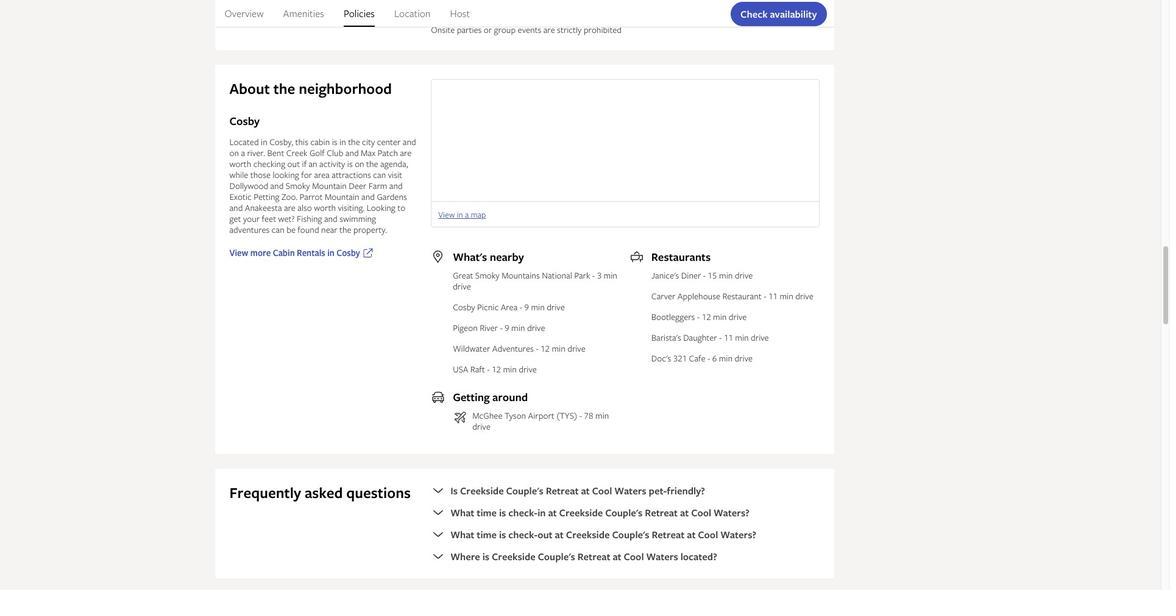 Task type: locate. For each thing, give the bounding box(es) containing it.
1 vertical spatial smoky
[[476, 270, 500, 281]]

creekside right the where
[[492, 550, 536, 563]]

0 vertical spatial 9
[[525, 301, 529, 313]]

cosby picnic area - 9 min drive
[[453, 301, 565, 313]]

1 horizontal spatial out
[[538, 528, 553, 542]]

area
[[501, 301, 518, 313]]

creekside right 'is'
[[460, 484, 504, 498]]

9
[[525, 301, 529, 313], [505, 322, 510, 334]]

0 horizontal spatial out
[[288, 158, 300, 170]]

min up barista's daughter - 11 min drive
[[713, 311, 727, 323]]

cosby,
[[270, 136, 293, 148]]

0 vertical spatial check-
[[509, 506, 538, 520]]

center
[[377, 136, 401, 148]]

12 right adventures
[[541, 343, 550, 354]]

2 check- from the top
[[509, 528, 538, 542]]

the left agenda,
[[367, 158, 378, 170]]

11
[[769, 290, 778, 302], [724, 332, 734, 343]]

the right about at left top
[[274, 79, 295, 99]]

11 right restaurant
[[769, 290, 778, 302]]

min inside - 3 min drive
[[604, 270, 618, 281]]

2 horizontal spatial 12
[[702, 311, 711, 323]]

0 horizontal spatial 12
[[492, 363, 501, 375]]

located in cosby, this cabin is in the city center and on a river. bent creek golf club and max patch are worth checking out if an activity is on the agenda, while those looking for area attractions can visit dollywood and smoky mountain deer farm and exotic petting zoo. parrot mountain and gardens and anakeesta are also worth visiting. looking to get your feet wet? fishing and swimming adventures can be found near the property.
[[230, 136, 416, 235]]

view
[[230, 247, 248, 259]]

list containing great smoky mountains national park
[[453, 270, 621, 375]]

mcghee tyson airport (tys) - 78 min drive
[[473, 410, 609, 432]]

out inside located in cosby, this cabin is in the city center and on a river. bent creek golf club and max patch are worth checking out if an activity is on the agenda, while those looking for area attractions can visit dollywood and smoky mountain deer farm and exotic petting zoo. parrot mountain and gardens and anakeesta are also worth visiting. looking to get your feet wet? fishing and swimming adventures can be found near the property.
[[288, 158, 300, 170]]

couple's
[[506, 484, 544, 498], [606, 506, 643, 520], [612, 528, 650, 542], [538, 550, 576, 563]]

check- for in
[[509, 506, 538, 520]]

waters left located?
[[647, 550, 679, 563]]

min up wildwater adventures - 12 min drive
[[512, 322, 525, 334]]

view more cabin rentals in cosby link
[[230, 247, 417, 259]]

group
[[494, 24, 516, 35]]

waters? for what time is check-out at creekside couple's retreat at cool waters?
[[721, 528, 757, 542]]

found
[[298, 224, 319, 235]]

in right rentals at the left of the page
[[328, 247, 335, 259]]

1 vertical spatial cosby
[[337, 247, 360, 259]]

min right 6
[[719, 352, 733, 364]]

can
[[373, 169, 386, 181], [272, 224, 285, 235]]

events
[[518, 24, 542, 35]]

cosby up located
[[230, 113, 260, 129]]

in
[[261, 136, 268, 148], [340, 136, 346, 148], [328, 247, 335, 259], [538, 506, 546, 520]]

- right restaurant
[[764, 290, 767, 302]]

on left a
[[230, 147, 239, 159]]

0 vertical spatial cosby
[[230, 113, 260, 129]]

cabin
[[311, 136, 330, 148]]

min right 3
[[604, 270, 618, 281]]

where is creekside couple's retreat at cool waters located?
[[451, 550, 718, 563]]

about the neighborhood
[[230, 79, 392, 99]]

worth down located
[[230, 158, 251, 170]]

what up the where
[[451, 528, 475, 542]]

waters left the pet-
[[615, 484, 647, 498]]

smoky down if
[[286, 180, 310, 192]]

are right 'patch'
[[400, 147, 412, 159]]

1 vertical spatial waters
[[647, 550, 679, 563]]

smoky inside located in cosby, this cabin is in the city center and on a river. bent creek golf club and max patch are worth checking out if an activity is on the agenda, while those looking for area attractions can visit dollywood and smoky mountain deer farm and exotic petting zoo. parrot mountain and gardens and anakeesta are also worth visiting. looking to get your feet wet? fishing and swimming adventures can be found near the property.
[[286, 180, 310, 192]]

janice's
[[652, 270, 680, 281]]

0 vertical spatial waters?
[[714, 506, 750, 520]]

mountain down attractions
[[325, 191, 360, 202]]

0 horizontal spatial worth
[[230, 158, 251, 170]]

and
[[403, 136, 416, 148], [346, 147, 359, 159], [270, 180, 284, 192], [390, 180, 403, 192], [362, 191, 375, 202], [230, 202, 243, 213], [324, 213, 338, 224]]

1 vertical spatial 9
[[505, 322, 510, 334]]

12
[[702, 311, 711, 323], [541, 343, 550, 354], [492, 363, 501, 375]]

zoo.
[[282, 191, 298, 202]]

applehouse
[[678, 290, 721, 302]]

out up where is creekside couple's retreat at cool waters located?
[[538, 528, 553, 542]]

doc's 321 cafe - 6 min drive
[[652, 352, 753, 364]]

2 vertical spatial cosby
[[453, 301, 475, 313]]

worth right the also
[[314, 202, 336, 213]]

city
[[362, 136, 375, 148]]

2 vertical spatial 12
[[492, 363, 501, 375]]

wildwater adventures - 12 min drive
[[453, 343, 586, 354]]

min inside mcghee tyson airport (tys) - 78 min drive
[[596, 410, 609, 421]]

smoky down 'what's nearby' at the top left of the page
[[476, 270, 500, 281]]

- left 15
[[704, 270, 706, 281]]

also
[[298, 202, 312, 213]]

and right center
[[403, 136, 416, 148]]

2 vertical spatial are
[[284, 202, 296, 213]]

1 vertical spatial what
[[451, 528, 475, 542]]

at down friendly?
[[681, 506, 689, 520]]

12 for wildwater adventures - 12 min drive
[[541, 343, 550, 354]]

0 vertical spatial are
[[544, 24, 555, 35]]

cabin
[[273, 247, 295, 259]]

0 vertical spatial smoky
[[286, 180, 310, 192]]

drive
[[735, 270, 753, 281], [453, 281, 471, 292], [796, 290, 814, 302], [547, 301, 565, 313], [729, 311, 747, 323], [527, 322, 545, 334], [751, 332, 769, 343], [568, 343, 586, 354], [735, 352, 753, 364], [519, 363, 537, 375], [473, 421, 491, 432]]

12 for usa raft - 12 min drive
[[492, 363, 501, 375]]

located?
[[681, 550, 718, 563]]

strictly
[[557, 24, 582, 35]]

min down restaurant
[[736, 332, 749, 343]]

check-
[[509, 506, 538, 520], [509, 528, 538, 542]]

pet-
[[649, 484, 667, 498]]

list containing janice's diner - 15 min drive
[[652, 270, 814, 364]]

and right farm
[[390, 180, 403, 192]]

located
[[230, 136, 259, 148]]

1 horizontal spatial worth
[[314, 202, 336, 213]]

1 time from the top
[[477, 506, 497, 520]]

tyson
[[505, 410, 526, 421]]

restaurants
[[652, 249, 711, 265]]

list for what's nearby
[[453, 270, 621, 375]]

1 vertical spatial 12
[[541, 343, 550, 354]]

creekside
[[460, 484, 504, 498], [560, 506, 603, 520], [566, 528, 610, 542], [492, 550, 536, 563]]

to
[[398, 202, 406, 213]]

are left the also
[[284, 202, 296, 213]]

and down checking
[[270, 180, 284, 192]]

0 vertical spatial can
[[373, 169, 386, 181]]

min right 78
[[596, 410, 609, 421]]

mcghee
[[473, 410, 503, 421]]

list
[[215, 0, 834, 27], [453, 270, 621, 375], [652, 270, 814, 364]]

1 vertical spatial check-
[[509, 528, 538, 542]]

1 horizontal spatial 12
[[541, 343, 550, 354]]

are right events
[[544, 24, 555, 35]]

- left 78
[[580, 410, 582, 421]]

on up deer
[[355, 158, 364, 170]]

- 3 min drive
[[453, 270, 618, 292]]

out left if
[[288, 158, 300, 170]]

min down adventures
[[503, 363, 517, 375]]

-
[[593, 270, 595, 281], [704, 270, 706, 281], [764, 290, 767, 302], [520, 301, 523, 313], [697, 311, 700, 323], [500, 322, 503, 334], [720, 332, 722, 343], [536, 343, 539, 354], [708, 352, 711, 364], [487, 363, 490, 375], [580, 410, 582, 421]]

restaurant
[[723, 290, 762, 302]]

waters? for what time is check-in at creekside couple's retreat at cool waters?
[[714, 506, 750, 520]]

your
[[243, 213, 260, 224]]

can left the visit
[[373, 169, 386, 181]]

2 horizontal spatial cosby
[[453, 301, 475, 313]]

0 horizontal spatial 11
[[724, 332, 734, 343]]

the
[[274, 79, 295, 99], [348, 136, 360, 148], [367, 158, 378, 170], [340, 224, 352, 235]]

1 horizontal spatial smoky
[[476, 270, 500, 281]]

time
[[477, 506, 497, 520], [477, 528, 497, 542]]

wet?
[[278, 213, 295, 224]]

cosby inside list
[[453, 301, 475, 313]]

2 time from the top
[[477, 528, 497, 542]]

mcghee tyson airport (tys) - 78 min drive list item
[[453, 410, 621, 432]]

- down applehouse
[[697, 311, 700, 323]]

club
[[327, 147, 344, 159]]

great
[[453, 270, 473, 281]]

cool up what time is check-in at creekside couple's retreat at cool waters? at the bottom
[[592, 484, 613, 498]]

mountain
[[312, 180, 347, 192], [325, 191, 360, 202]]

1 vertical spatial 11
[[724, 332, 734, 343]]

1 vertical spatial worth
[[314, 202, 336, 213]]

pigeon
[[453, 322, 478, 334]]

what down 'is'
[[451, 506, 475, 520]]

gardens
[[377, 191, 407, 202]]

- right adventures
[[536, 343, 539, 354]]

cosby left the opens in a new window 'image'
[[337, 247, 360, 259]]

exotic
[[230, 191, 252, 202]]

airport
[[528, 410, 555, 421]]

time for what time is check-in at creekside couple's retreat at cool waters?
[[477, 506, 497, 520]]

1 horizontal spatial 11
[[769, 290, 778, 302]]

78
[[585, 410, 594, 421]]

12 right raft
[[492, 363, 501, 375]]

visit
[[388, 169, 402, 181]]

asked
[[305, 483, 343, 503]]

daughter
[[684, 332, 718, 343]]

what's nearby
[[453, 249, 524, 265]]

can left be
[[272, 224, 285, 235]]

in left cosby,
[[261, 136, 268, 148]]

checking
[[254, 158, 285, 170]]

0 horizontal spatial smoky
[[286, 180, 310, 192]]

national
[[542, 270, 572, 281]]

2 what from the top
[[451, 528, 475, 542]]

bootleggers - 12 min drive
[[652, 311, 747, 323]]

12 up barista's daughter - 11 min drive
[[702, 311, 711, 323]]

1 what from the top
[[451, 506, 475, 520]]

is
[[332, 136, 338, 148], [347, 158, 353, 170], [499, 506, 506, 520], [499, 528, 506, 542], [483, 550, 490, 563]]

cool
[[592, 484, 613, 498], [692, 506, 712, 520], [698, 528, 719, 542], [624, 550, 644, 563]]

9 right river at the left bottom
[[505, 322, 510, 334]]

smoky
[[286, 180, 310, 192], [476, 270, 500, 281]]

9 right area
[[525, 301, 529, 313]]

0 vertical spatial out
[[288, 158, 300, 170]]

at down is creekside couple's retreat at cool waters pet-friendly?
[[548, 506, 557, 520]]

river.
[[247, 147, 265, 159]]

0 vertical spatial time
[[477, 506, 497, 520]]

11 right daughter
[[724, 332, 734, 343]]

retreat down the pet-
[[645, 506, 678, 520]]

1 horizontal spatial can
[[373, 169, 386, 181]]

diner
[[682, 270, 701, 281]]

is
[[451, 484, 458, 498]]

1 vertical spatial can
[[272, 224, 285, 235]]

0 horizontal spatial cosby
[[230, 113, 260, 129]]

1 vertical spatial are
[[400, 147, 412, 159]]

2 horizontal spatial are
[[544, 24, 555, 35]]

- left 3
[[593, 270, 595, 281]]

cosby for cosby picnic area - 9 min drive
[[453, 301, 475, 313]]

1 horizontal spatial are
[[400, 147, 412, 159]]

0 horizontal spatial 9
[[505, 322, 510, 334]]

0 vertical spatial what
[[451, 506, 475, 520]]

1 vertical spatial time
[[477, 528, 497, 542]]

- right daughter
[[720, 332, 722, 343]]

carver applehouse restaurant - 11 min drive
[[652, 290, 814, 302]]

activity
[[320, 158, 345, 170]]

property.
[[354, 224, 387, 235]]

0 vertical spatial 11
[[769, 290, 778, 302]]

cosby up the pigeon
[[453, 301, 475, 313]]

get
[[230, 213, 241, 224]]

15
[[708, 270, 717, 281]]

usa raft - 12 min drive
[[453, 363, 537, 375]]

1 check- from the top
[[509, 506, 538, 520]]

1 vertical spatial waters?
[[721, 528, 757, 542]]



Task type: vqa. For each thing, say whether or not it's contained in the screenshot.


Task type: describe. For each thing, give the bounding box(es) containing it.
for
[[301, 169, 312, 181]]

attractions
[[332, 169, 371, 181]]

rentals
[[297, 247, 325, 259]]

more
[[250, 247, 271, 259]]

what's
[[453, 249, 487, 265]]

looking
[[273, 169, 299, 181]]

0 vertical spatial worth
[[230, 158, 251, 170]]

is creekside couple's retreat at cool waters pet-friendly?
[[451, 484, 705, 498]]

parties
[[457, 24, 482, 35]]

golf
[[310, 147, 325, 159]]

while
[[230, 169, 248, 181]]

mountains
[[502, 270, 540, 281]]

questions
[[347, 483, 411, 503]]

an
[[309, 158, 318, 170]]

321
[[674, 352, 687, 364]]

overview link
[[225, 0, 264, 27]]

area
[[314, 169, 330, 181]]

where
[[451, 550, 480, 563]]

overview
[[225, 7, 264, 20]]

anakeesta
[[245, 202, 282, 213]]

drive inside mcghee tyson airport (tys) - 78 min drive
[[473, 421, 491, 432]]

mountain down activity
[[312, 180, 347, 192]]

usa
[[453, 363, 469, 375]]

frequently
[[230, 483, 301, 503]]

feet
[[262, 213, 276, 224]]

and left gardens
[[362, 191, 375, 202]]

frequently asked questions
[[230, 483, 411, 503]]

location
[[395, 7, 431, 20]]

min right adventures
[[552, 343, 566, 354]]

host link
[[450, 0, 470, 27]]

what for what time is check-out at creekside couple's retreat at cool waters?
[[451, 528, 475, 542]]

- right area
[[520, 301, 523, 313]]

dollywood
[[230, 180, 268, 192]]

those
[[250, 169, 271, 181]]

policies
[[344, 7, 375, 20]]

petting
[[254, 191, 280, 202]]

what for what time is check-in at creekside couple's retreat at cool waters?
[[451, 506, 475, 520]]

creekside up where is creekside couple's retreat at cool waters located?
[[566, 528, 610, 542]]

check- for out
[[509, 528, 538, 542]]

and right fishing
[[324, 213, 338, 224]]

bent
[[267, 147, 284, 159]]

getting
[[453, 390, 490, 405]]

view more cabin rentals in cosby
[[230, 247, 360, 259]]

6
[[713, 352, 717, 364]]

the left city
[[348, 136, 360, 148]]

1 horizontal spatial on
[[355, 158, 364, 170]]

what time is check-out at creekside couple's retreat at cool waters?
[[451, 528, 757, 542]]

retreat up what time is check-in at creekside couple's retreat at cool waters? at the bottom
[[546, 484, 579, 498]]

wildwater
[[453, 343, 491, 354]]

retreat up located?
[[652, 528, 685, 542]]

0 vertical spatial waters
[[615, 484, 647, 498]]

at up located?
[[687, 528, 696, 542]]

prohibited
[[584, 24, 622, 35]]

list for restaurants
[[652, 270, 814, 364]]

amenities link
[[283, 0, 324, 27]]

raft
[[471, 363, 485, 375]]

- inside mcghee tyson airport (tys) - 78 min drive
[[580, 410, 582, 421]]

cosby for cosby
[[230, 113, 260, 129]]

0 vertical spatial 12
[[702, 311, 711, 323]]

0 horizontal spatial can
[[272, 224, 285, 235]]

at up what time is check-in at creekside couple's retreat at cool waters? at the bottom
[[581, 484, 590, 498]]

at down what time is check-out at creekside couple's retreat at cool waters?
[[613, 550, 622, 563]]

patch
[[378, 147, 398, 159]]

max
[[361, 147, 376, 159]]

deer
[[349, 180, 367, 192]]

0 horizontal spatial on
[[230, 147, 239, 159]]

a
[[241, 147, 245, 159]]

about
[[230, 79, 270, 99]]

nearby
[[490, 249, 524, 265]]

1 horizontal spatial cosby
[[337, 247, 360, 259]]

min right restaurant
[[780, 290, 794, 302]]

adventures
[[230, 224, 270, 235]]

onsite
[[431, 24, 455, 35]]

parrot
[[300, 191, 323, 202]]

looking
[[367, 202, 396, 213]]

cool up located?
[[698, 528, 719, 542]]

at up where is creekside couple's retreat at cool waters located?
[[555, 528, 564, 542]]

and left 'max'
[[346, 147, 359, 159]]

policies link
[[344, 0, 375, 27]]

drive inside - 3 min drive
[[453, 281, 471, 292]]

swimming
[[340, 213, 376, 224]]

barista's
[[652, 332, 682, 343]]

creekside down is creekside couple's retreat at cool waters pet-friendly?
[[560, 506, 603, 520]]

host
[[450, 7, 470, 20]]

1 vertical spatial out
[[538, 528, 553, 542]]

min right 15
[[720, 270, 733, 281]]

around
[[493, 390, 528, 405]]

pigeon river - 9 min drive
[[453, 322, 545, 334]]

cool down friendly?
[[692, 506, 712, 520]]

or
[[484, 24, 492, 35]]

janice's diner - 15 min drive
[[652, 270, 753, 281]]

time for what time is check-out at creekside couple's retreat at cool waters?
[[477, 528, 497, 542]]

barista's daughter - 11 min drive
[[652, 332, 769, 343]]

agenda,
[[381, 158, 408, 170]]

- right raft
[[487, 363, 490, 375]]

- left 6
[[708, 352, 711, 364]]

if
[[302, 158, 307, 170]]

farm
[[369, 180, 387, 192]]

and left your
[[230, 202, 243, 213]]

check availability
[[741, 7, 817, 20]]

retreat down what time is check-out at creekside couple's retreat at cool waters?
[[578, 550, 611, 563]]

cafe
[[689, 352, 706, 364]]

in down is creekside couple's retreat at cool waters pet-friendly?
[[538, 506, 546, 520]]

park
[[575, 270, 591, 281]]

3
[[597, 270, 602, 281]]

- right river at the left bottom
[[500, 322, 503, 334]]

- inside - 3 min drive
[[593, 270, 595, 281]]

min down - 3 min drive
[[531, 301, 545, 313]]

opens in a new window image
[[363, 248, 374, 259]]

check
[[741, 7, 768, 20]]

cool down what time is check-out at creekside couple's retreat at cool waters?
[[624, 550, 644, 563]]

great smoky mountains national park
[[453, 270, 591, 281]]

check availability button
[[731, 2, 827, 26]]

carver
[[652, 290, 676, 302]]

list containing overview
[[215, 0, 834, 27]]

0 horizontal spatial are
[[284, 202, 296, 213]]

the right near
[[340, 224, 352, 235]]

in right cabin
[[340, 136, 346, 148]]

1 horizontal spatial 9
[[525, 301, 529, 313]]

this
[[295, 136, 309, 148]]



